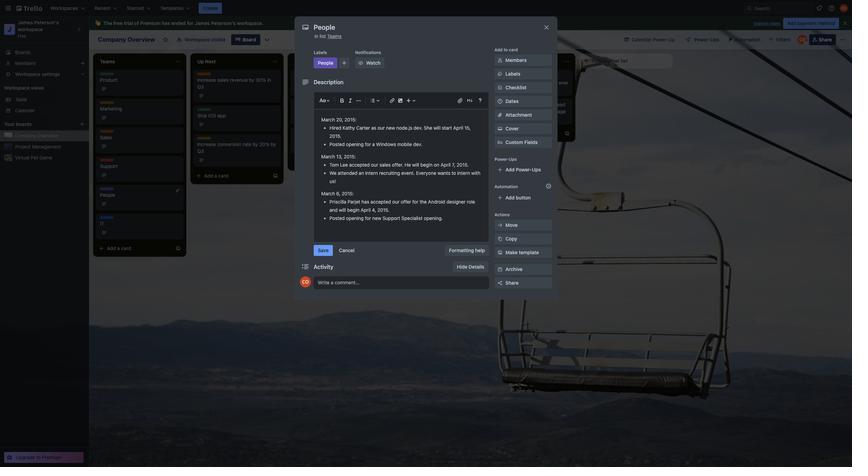 Task type: locate. For each thing, give the bounding box(es) containing it.
color: orange, title: "sales" element
[[197, 73, 211, 78], [100, 130, 114, 135]]

add a card for brand guidelines
[[302, 159, 326, 165]]

social
[[392, 106, 405, 112]]

accepted up "an"
[[350, 162, 370, 168]]

free
[[18, 34, 26, 39]]

create from template… image
[[176, 246, 181, 252]]

sm image for checklist
[[497, 84, 504, 91]]

2 opening from the top
[[346, 216, 364, 221]]

oct inside checkbox
[[303, 115, 310, 120]]

board link
[[231, 34, 260, 45]]

1 horizontal spatial tom
[[509, 73, 519, 79]]

develop
[[295, 77, 313, 83]]

new down taking
[[527, 109, 537, 114]]

marketing inside marketing analytics data
[[295, 130, 315, 135]]

None text field
[[311, 21, 537, 34]]

has inside march 6, 2015: priscilla parjet has accepted our offer for the android designer role and will begin april 4, 2015. posted opening for new support specialist opening.
[[362, 199, 370, 205]]

new down 4,
[[373, 216, 382, 221]]

posted inside "march 20, 2015: hired kathy carter as our new node.js dev. she will start april 15, 2015. posted opening for a windows mobile dev."
[[330, 142, 345, 147]]

5
[[451, 86, 454, 92]]

in right 30%
[[267, 77, 271, 83]]

2 q3 from the top
[[197, 148, 204, 154]]

sm image
[[358, 60, 364, 67], [497, 250, 504, 256]]

march up hired
[[322, 117, 335, 123]]

2015: for parjet
[[342, 191, 354, 197]]

project management link
[[15, 144, 85, 150]]

views
[[31, 85, 44, 91]]

2015: for kathy
[[345, 117, 357, 123]]

will inside march 6, 2015: priscilla parjet has accepted our offer for the android designer role and will begin april 4, 2015. posted opening for new support specialist opening.
[[339, 207, 346, 213]]

20, for aug
[[409, 144, 415, 149]]

calendar for calendar power-up
[[632, 37, 652, 43]]

1 horizontal spatial color: blue, title: "it" element
[[295, 73, 309, 78]]

20, inside option
[[409, 86, 415, 92]]

march left 13,
[[322, 154, 335, 160]]

0 vertical spatial q3
[[197, 84, 204, 90]]

banner containing 👋
[[89, 16, 853, 30]]

20, right mar
[[409, 86, 415, 92]]

march 13, 2015: tom lee accepted our sales offer. he will begin on april 7, 2015. we attended an intern recruiting event. everyone wants to intern with us!
[[322, 154, 482, 184]]

sales
[[217, 77, 229, 83], [380, 162, 391, 168]]

0 horizontal spatial labels
[[314, 50, 327, 55]]

lead
[[556, 102, 566, 108]]

0 vertical spatial labels
[[314, 50, 327, 55]]

to up the labels link
[[504, 47, 508, 52]]

add a card button up we
[[291, 157, 367, 168]]

list right another
[[621, 58, 628, 64]]

people for people
[[318, 60, 334, 66]]

add a card for marketing
[[107, 246, 131, 252]]

increase left revenue
[[197, 77, 216, 83]]

1 vertical spatial oct
[[303, 115, 310, 120]]

color: green, title: "product" element left app
[[197, 108, 213, 113]]

workspace navigation collapse icon image
[[75, 25, 84, 34]]

increase inside sales increase sales revenue by 30% in q3
[[197, 77, 216, 83]]

support up the day!
[[525, 80, 543, 86]]

1 horizontal spatial share
[[819, 37, 833, 43]]

1 vertical spatial sm image
[[497, 250, 504, 256]]

color: green, title: "product" element for ship ios app
[[197, 108, 213, 113]]

our inside "march 20, 2015: hired kathy carter as our new node.js dev. she will start april 15, 2015. posted opening for a windows mobile dev."
[[378, 125, 385, 131]]

sm image inside the archive link
[[497, 266, 504, 273]]

1 posted from the top
[[330, 142, 345, 147]]

members down boards
[[15, 60, 36, 66]]

1 vertical spatial new
[[386, 125, 395, 131]]

1 vertical spatial q3
[[197, 148, 204, 154]]

card for brand guidelines
[[316, 159, 326, 165]]

bravo inside bravo to tom for answering the most customer support emails ever received in one day!
[[489, 73, 502, 79]]

to for card
[[504, 47, 508, 52]]

2 vertical spatial april
[[361, 207, 371, 213]]

sales inside sales sales
[[100, 130, 111, 135]]

0 vertical spatial 2015:
[[345, 117, 357, 123]]

overview down the of
[[128, 36, 155, 43]]

2 horizontal spatial will
[[434, 125, 441, 131]]

1 horizontal spatial will
[[412, 162, 419, 168]]

for
[[187, 20, 194, 26], [520, 73, 526, 79], [526, 102, 532, 108], [365, 142, 371, 147], [413, 199, 419, 205], [365, 216, 371, 221]]

increase inside marketing increase conversion rate by 20% by q3
[[197, 142, 216, 147]]

1 vertical spatial ups
[[509, 157, 517, 162]]

april left 4,
[[361, 207, 371, 213]]

hide
[[457, 264, 468, 270]]

power-
[[653, 37, 669, 43], [695, 37, 711, 43], [495, 157, 509, 162], [516, 167, 532, 173]]

view markdown image
[[467, 97, 474, 104]]

add
[[788, 20, 797, 26], [495, 47, 503, 52], [592, 58, 601, 64], [496, 131, 505, 136], [302, 159, 311, 165], [399, 159, 408, 165], [506, 167, 515, 173], [204, 173, 213, 179], [506, 195, 515, 201], [107, 246, 116, 252]]

increase left conversion
[[197, 142, 216, 147]]

0 horizontal spatial peterson's
[[34, 20, 59, 25]]

star or unstar board image
[[163, 37, 168, 43]]

begin inside march 13, 2015: tom lee accepted our sales offer. he will begin on april 7, 2015. we attended an intern recruiting event. everyone wants to intern with us!
[[421, 162, 433, 168]]

2015: up "kathy"
[[345, 117, 357, 123]]

company overview link
[[15, 133, 85, 140]]

the
[[104, 20, 112, 26]]

and up design!
[[489, 109, 498, 114]]

2015: up lee
[[344, 154, 356, 160]]

sm image for archive
[[497, 266, 504, 273]]

increase for increase conversion rate by 20% by q3
[[197, 142, 216, 147]]

2 horizontal spatial new
[[527, 109, 537, 114]]

1 vertical spatial color: red, title: "support" element
[[100, 159, 116, 164]]

sm image for members
[[497, 57, 504, 64]]

sm image inside the make template 'link'
[[497, 250, 504, 256]]

1 horizontal spatial sales
[[380, 162, 391, 168]]

banner
[[89, 16, 853, 30]]

offer.
[[392, 162, 404, 168]]

people for people people
[[100, 188, 114, 193]]

2 increase from the top
[[197, 142, 216, 147]]

2022 right '24,' on the left top
[[319, 144, 329, 149]]

0 vertical spatial overview
[[128, 36, 155, 43]]

2015: inside march 13, 2015: tom lee accepted our sales offer. he will begin on april 7, 2015. we attended an intern recruiting event. everyone wants to intern with us!
[[344, 154, 356, 160]]

april inside march 13, 2015: tom lee accepted our sales offer. he will begin on april 7, 2015. we attended an intern recruiting event. everyone wants to intern with us!
[[441, 162, 451, 168]]

0 notifications image
[[816, 4, 824, 12]]

marketing inside "marketing social media campaign"
[[392, 101, 412, 107]]

6 sm image from the top
[[497, 236, 504, 243]]

to for lauren
[[503, 102, 508, 108]]

1 vertical spatial automation
[[495, 184, 518, 190]]

2 vertical spatial new
[[373, 216, 382, 221]]

april
[[454, 125, 464, 131], [441, 162, 451, 168], [361, 207, 371, 213]]

0 vertical spatial sales
[[217, 77, 229, 83]]

1 horizontal spatial new
[[386, 125, 395, 131]]

increase
[[197, 77, 216, 83], [197, 142, 216, 147]]

sales
[[197, 73, 208, 78], [100, 130, 111, 135], [100, 135, 112, 141]]

card for social media campaign
[[413, 159, 423, 165]]

sm image left make
[[497, 250, 504, 256]]

save button
[[314, 245, 333, 256]]

add a card button for social media campaign
[[388, 157, 465, 168]]

0 horizontal spatial color: green, title: "product" element
[[100, 73, 116, 78]]

1 vertical spatial company
[[15, 133, 36, 139]]

share button
[[810, 34, 837, 45], [495, 278, 553, 289]]

james up workspace visible button
[[195, 20, 210, 26]]

product marketing brand guidelines
[[295, 101, 332, 112]]

a
[[507, 131, 509, 136], [373, 142, 375, 147], [312, 159, 315, 165], [409, 159, 412, 165], [215, 173, 217, 179], [117, 246, 120, 252]]

button
[[516, 195, 531, 201]]

we
[[330, 170, 337, 176]]

marketing increase conversion rate by 20% by q3
[[197, 137, 276, 154]]

with
[[472, 170, 481, 176]]

to up customer
[[503, 73, 508, 79]]

0 vertical spatial premium
[[140, 20, 161, 26]]

tom up customer
[[509, 73, 519, 79]]

0 vertical spatial accepted
[[350, 162, 370, 168]]

overview inside text field
[[128, 36, 155, 43]]

0 horizontal spatial in
[[267, 77, 271, 83]]

labels down in list teams
[[314, 50, 327, 55]]

0 vertical spatial company overview
[[98, 36, 155, 43]]

marketing link
[[100, 106, 180, 112]]

1 oct from the top
[[303, 86, 310, 92]]

2022 inside checkbox
[[317, 115, 327, 120]]

board
[[243, 37, 256, 43]]

move link
[[495, 220, 553, 231]]

people down "support support"
[[100, 188, 114, 193]]

opening inside "march 20, 2015: hired kathy carter as our new node.js dev. she will start april 15, 2015. posted opening for a windows mobile dev."
[[346, 142, 364, 147]]

custom fields
[[506, 140, 538, 145]]

will inside march 13, 2015: tom lee accepted our sales offer. he will begin on april 7, 2015. we attended an intern recruiting event. everyone wants to intern with us!
[[412, 162, 419, 168]]

intern left with
[[458, 170, 470, 176]]

1 vertical spatial list
[[621, 58, 628, 64]]

custom
[[506, 140, 524, 145]]

in inside bravo to tom for answering the most customer support emails ever received in one day!
[[510, 87, 514, 93]]

bravo
[[489, 73, 502, 79], [489, 102, 502, 108]]

specialist
[[402, 216, 423, 221]]

show menu image
[[840, 36, 847, 43]]

sales inside sales increase sales revenue by 30% in q3
[[217, 77, 229, 83]]

project management
[[15, 144, 61, 150]]

lists image
[[369, 97, 377, 105]]

0
[[448, 86, 450, 92]]

1 horizontal spatial color: purple, title: "people" element
[[314, 58, 338, 69]]

2 vertical spatial 2015.
[[378, 207, 390, 213]]

analytics data link
[[295, 134, 374, 141]]

sm image down design!
[[497, 125, 504, 132]]

0 vertical spatial color: red, title: "support" element
[[392, 130, 408, 135]]

by inside sales increase sales revenue by 30% in q3
[[249, 77, 255, 83]]

add a card button for brand guidelines
[[291, 157, 367, 168]]

support down sales sales
[[100, 159, 116, 164]]

new inside bravo to lauren for taking the lead and finishing the new landing page design!
[[527, 109, 537, 114]]

tom
[[509, 73, 519, 79], [330, 162, 339, 168]]

our for as
[[378, 125, 385, 131]]

1 vertical spatial march
[[322, 154, 335, 160]]

ups down fields
[[532, 167, 541, 173]]

workspace for workspace views
[[4, 85, 30, 91]]

by for 30%
[[249, 77, 255, 83]]

bravo inside bravo to lauren for taking the lead and finishing the new landing page design!
[[489, 102, 502, 108]]

color: green, title: "product" element up oct 17, 2022 checkbox on the top left of the page
[[295, 101, 311, 107]]

2 march from the top
[[322, 154, 335, 160]]

new inside "march 20, 2015: hired kathy carter as our new node.js dev. she will start april 15, 2015. posted opening for a windows mobile dev."
[[386, 125, 395, 131]]

support left specialist
[[383, 216, 401, 221]]

color: green, title: "product" element
[[100, 73, 116, 78], [295, 101, 311, 107], [197, 108, 213, 113]]

color: red, title: "support" element
[[392, 130, 408, 135], [100, 159, 116, 164]]

march inside march 13, 2015: tom lee accepted our sales offer. he will begin on april 7, 2015. we attended an intern recruiting event. everyone wants to intern with us!
[[322, 154, 335, 160]]

james inside james peterson's workspace free
[[18, 20, 33, 25]]

oct inside checkbox
[[303, 86, 310, 92]]

2022 for develop
[[318, 86, 328, 92]]

product inside product ship ios app
[[197, 108, 213, 113]]

cover link
[[495, 123, 553, 134]]

method
[[819, 20, 836, 26]]

will inside "march 20, 2015: hired kathy carter as our new node.js dev. she will start april 15, 2015. posted opening for a windows mobile dev."
[[434, 125, 441, 131]]

0 horizontal spatial color: purple, title: "people" element
[[100, 188, 114, 193]]

color: yellow, title: "marketing" element for analytics data
[[295, 130, 315, 135]]

another
[[603, 58, 620, 64]]

peterson's up boards link
[[34, 20, 59, 25]]

to inside bravo to lauren for taking the lead and finishing the new landing page design!
[[503, 102, 508, 108]]

0 vertical spatial in
[[315, 33, 319, 39]]

0 vertical spatial tom
[[509, 73, 519, 79]]

add a card button up 'everyone'
[[388, 157, 465, 168]]

sm image inside move link
[[497, 222, 504, 229]]

20,
[[409, 86, 415, 92], [337, 117, 343, 123], [409, 144, 415, 149]]

to inside bravo to tom for answering the most customer support emails ever received in one day!
[[503, 73, 508, 79]]

the left android
[[420, 199, 427, 205]]

management
[[32, 144, 61, 150]]

oct left 18,
[[303, 86, 310, 92]]

in left the teams link
[[315, 33, 319, 39]]

sm image inside watch button
[[358, 60, 364, 67]]

company up the project
[[15, 133, 36, 139]]

support inside "support support"
[[100, 159, 116, 164]]

calendar power-up
[[632, 37, 675, 43]]

help
[[476, 248, 485, 254]]

cancel
[[339, 248, 355, 254]]

product inside the product marketing brand guidelines
[[295, 101, 311, 107]]

card down it link
[[121, 246, 131, 252]]

checklist link
[[495, 82, 553, 93]]

to right upgrade
[[36, 455, 41, 461]]

2015: inside march 6, 2015: priscilla parjet has accepted our offer for the android designer role and will begin april 4, 2015. posted opening for new support specialist opening.
[[342, 191, 354, 197]]

color: blue, title: "it" element up oct 18, 2022 checkbox
[[295, 73, 309, 78]]

sm image inside cover link
[[497, 125, 504, 132]]

2 intern from the left
[[458, 170, 470, 176]]

1 vertical spatial labels
[[506, 71, 521, 77]]

calendar down table
[[15, 108, 35, 113]]

0 vertical spatial 20,
[[409, 86, 415, 92]]

sm image for make template
[[497, 250, 504, 256]]

0 horizontal spatial christina overa (christinaovera) image
[[300, 277, 311, 288]]

Aug 20, 2022 checkbox
[[392, 143, 428, 151]]

formatting help
[[449, 248, 485, 254]]

brand
[[295, 106, 308, 112]]

1 horizontal spatial automation
[[735, 37, 761, 43]]

1 horizontal spatial sm image
[[497, 250, 504, 256]]

it link
[[100, 221, 180, 228]]

add to card
[[495, 47, 518, 52]]

automation up add button
[[495, 184, 518, 190]]

ups up add power-ups
[[509, 157, 517, 162]]

it for it
[[100, 217, 104, 222]]

4 sm image from the top
[[497, 125, 504, 132]]

posted
[[330, 142, 345, 147], [330, 216, 345, 221]]

0 horizontal spatial share button
[[495, 278, 553, 289]]

power-ups inside button
[[695, 37, 720, 43]]

0 vertical spatial posted
[[330, 142, 345, 147]]

labels link
[[495, 69, 553, 80]]

0 horizontal spatial has
[[162, 20, 170, 26]]

peterson's up visible
[[211, 20, 236, 26]]

to up finishing
[[503, 102, 508, 108]]

plans
[[771, 21, 781, 26]]

2015. down hired
[[330, 133, 342, 139]]

3 sm image from the top
[[497, 84, 504, 91]]

premium right upgrade
[[42, 455, 62, 461]]

card up custom
[[511, 131, 521, 136]]

1 vertical spatial color: blue, title: "it" element
[[100, 217, 114, 222]]

1 q3 from the top
[[197, 84, 204, 90]]

company overview down trial
[[98, 36, 155, 43]]

automation down explore
[[735, 37, 761, 43]]

boards
[[15, 49, 31, 55]]

color: blue, title: "it" element for it
[[100, 217, 114, 222]]

formatting
[[449, 248, 474, 254]]

sm image down actions
[[497, 222, 504, 229]]

0 horizontal spatial and
[[330, 207, 338, 213]]

2015: inside "march 20, 2015: hired kathy carter as our new node.js dev. she will start april 15, 2015. posted opening for a windows mobile dev."
[[345, 117, 357, 123]]

color: blue, title: "it" element
[[295, 73, 309, 78], [100, 217, 114, 222]]

sm image for copy
[[497, 236, 504, 243]]

increase sales revenue by 30% in q3 link
[[197, 77, 277, 90]]

save
[[318, 248, 329, 254]]

1 vertical spatial power-ups
[[495, 157, 517, 162]]

2 vertical spatial our
[[393, 199, 400, 205]]

calendar for calendar
[[15, 108, 35, 113]]

1 march from the top
[[322, 117, 335, 123]]

20, up hired
[[337, 117, 343, 123]]

a for social media campaign
[[409, 159, 412, 165]]

add a card button for marketing
[[96, 243, 173, 254]]

it inside it develop engineering blog
[[295, 73, 299, 78]]

marketing inside marketing increase conversion rate by 20% by q3
[[197, 137, 217, 142]]

2022 right mobile
[[416, 144, 426, 149]]

20, inside checkbox
[[409, 144, 415, 149]]

support up people people
[[100, 164, 118, 169]]

more formatting image
[[355, 97, 363, 105]]

1 vertical spatial 20,
[[337, 117, 343, 123]]

0 vertical spatial bravo
[[489, 73, 502, 79]]

members for leftmost members link
[[15, 60, 36, 66]]

teams
[[328, 33, 342, 39]]

begin up 'everyone'
[[421, 162, 433, 168]]

engineering
[[314, 77, 340, 83]]

marketing for analytics
[[295, 130, 315, 135]]

marketing inside the product marketing brand guidelines
[[310, 101, 330, 107]]

dev.
[[414, 125, 423, 131], [414, 142, 423, 147]]

1 vertical spatial color: green, title: "product" element
[[295, 101, 311, 107]]

sm image inside members link
[[497, 57, 504, 64]]

1 vertical spatial has
[[362, 199, 370, 205]]

0 vertical spatial share
[[819, 37, 833, 43]]

color: orange, title: "sales" element for increase
[[197, 73, 211, 78]]

company overview inside text field
[[98, 36, 155, 43]]

0 vertical spatial 2015.
[[330, 133, 342, 139]]

workspace up table
[[4, 85, 30, 91]]

tom inside bravo to tom for answering the most customer support emails ever received in one day!
[[509, 73, 519, 79]]

marketing inside marketing marketing
[[100, 101, 120, 107]]

list
[[320, 33, 326, 39], [621, 58, 628, 64]]

card down increase conversion rate by 20% by q3 link
[[219, 173, 229, 179]]

intern right "an"
[[366, 170, 378, 176]]

members link up the labels link
[[495, 55, 553, 66]]

color: yellow, title: "marketing" element for social media campaign
[[392, 101, 412, 107]]

accepted inside march 13, 2015: tom lee accepted our sales offer. he will begin on april 7, 2015. we attended an intern recruiting event. everyone wants to intern with us!
[[350, 162, 370, 168]]

7 sm image from the top
[[497, 266, 504, 273]]

1 vertical spatial opening
[[346, 216, 364, 221]]

posted inside march 6, 2015: priscilla parjet has accepted our offer for the android designer role and will begin april 4, 2015. posted opening for new support specialist opening.
[[330, 216, 345, 221]]

people up it develop engineering blog
[[318, 60, 334, 66]]

primary element
[[0, 0, 853, 16]]

by left 30%
[[249, 77, 255, 83]]

2 sm image from the top
[[497, 71, 504, 77]]

1 vertical spatial calendar
[[15, 108, 35, 113]]

0 horizontal spatial accepted
[[350, 162, 370, 168]]

march inside "march 20, 2015: hired kathy carter as our new node.js dev. she will start april 15, 2015. posted opening for a windows mobile dev."
[[322, 117, 335, 123]]

product inside the product product
[[100, 73, 116, 78]]

our inside march 13, 2015: tom lee accepted our sales offer. he will begin on april 7, 2015. we attended an intern recruiting event. everyone wants to intern with us!
[[371, 162, 379, 168]]

wave image
[[95, 20, 101, 26]]

sales inside sales increase sales revenue by 30% in q3
[[197, 73, 208, 78]]

add a card button down increase conversion rate by 20% by q3 link
[[193, 171, 270, 182]]

filters button
[[767, 34, 793, 45]]

2 bravo from the top
[[489, 102, 502, 108]]

new
[[527, 109, 537, 114], [386, 125, 395, 131], [373, 216, 382, 221]]

1 vertical spatial workspace
[[4, 85, 30, 91]]

q3 inside marketing increase conversion rate by 20% by q3
[[197, 148, 204, 154]]

2 horizontal spatial color: green, title: "product" element
[[295, 101, 311, 107]]

2 posted from the top
[[330, 216, 345, 221]]

add payment method
[[788, 20, 836, 26]]

april left "7," on the right top of the page
[[441, 162, 451, 168]]

add a card button down it link
[[96, 243, 173, 254]]

0 horizontal spatial company
[[15, 133, 36, 139]]

0 horizontal spatial overview
[[37, 133, 58, 139]]

1 horizontal spatial premium
[[140, 20, 161, 26]]

our right as
[[378, 125, 385, 131]]

our inside march 6, 2015: priscilla parjet has accepted our offer for the android designer role and will begin april 4, 2015. posted opening for new support specialist opening.
[[393, 199, 400, 205]]

Nov 24, 2022 checkbox
[[295, 143, 331, 151]]

2015. inside march 6, 2015: priscilla parjet has accepted our offer for the android designer role and will begin april 4, 2015. posted opening for new support specialist opening.
[[378, 207, 390, 213]]

move
[[506, 222, 518, 228]]

peterson's
[[34, 20, 59, 25], [211, 20, 236, 26]]

in down customer
[[510, 87, 514, 93]]

q3 inside sales increase sales revenue by 30% in q3
[[197, 84, 204, 90]]

1 horizontal spatial color: green, title: "product" element
[[197, 108, 213, 113]]

labels
[[314, 50, 327, 55], [506, 71, 521, 77]]

oct left 17,
[[303, 115, 310, 120]]

1 vertical spatial christina overa (christinaovera) image
[[300, 277, 311, 288]]

0 horizontal spatial color: blue, title: "it" element
[[100, 217, 114, 222]]

people
[[318, 60, 334, 66], [100, 188, 114, 193], [100, 192, 115, 198]]

1 horizontal spatial company
[[98, 36, 126, 43]]

2 oct from the top
[[303, 115, 310, 120]]

christina overa (christinaovera) image
[[841, 4, 849, 12], [300, 277, 311, 288]]

create from template… image for social media campaign
[[468, 160, 473, 165]]

labels up customer
[[506, 71, 521, 77]]

march inside march 6, 2015: priscilla parjet has accepted our offer for the android designer role and will begin april 4, 2015. posted opening for new support specialist opening.
[[322, 191, 335, 197]]

posted down analytics data link
[[330, 142, 345, 147]]

3 march from the top
[[322, 191, 335, 197]]

0 vertical spatial ups
[[711, 37, 720, 43]]

watch button
[[356, 58, 385, 69]]

sales left revenue
[[217, 77, 229, 83]]

accepted up 4,
[[371, 199, 391, 205]]

calendar up the add another list button on the right top
[[632, 37, 652, 43]]

the up landing
[[548, 102, 555, 108]]

sm image for cover
[[497, 125, 504, 132]]

your boards with 3 items element
[[4, 120, 69, 129]]

1 bravo from the top
[[489, 73, 502, 79]]

search image
[[747, 5, 753, 11]]

0 vertical spatial workspace
[[185, 37, 210, 43]]

marketing for marketing
[[100, 101, 120, 107]]

1 vertical spatial bravo
[[489, 102, 502, 108]]

sm image down add to card
[[497, 57, 504, 64]]

opening down "kathy"
[[346, 142, 364, 147]]

sales inside march 13, 2015: tom lee accepted our sales offer. he will begin on april 7, 2015. we attended an intern recruiting event. everyone wants to intern with us!
[[380, 162, 391, 168]]

sm image inside the labels link
[[497, 71, 504, 77]]

1 vertical spatial increase
[[197, 142, 216, 147]]

👋
[[95, 20, 101, 26]]

oct for brand
[[303, 115, 310, 120]]

2 vertical spatial 2015:
[[342, 191, 354, 197]]

sm image for move
[[497, 222, 504, 229]]

7,
[[452, 162, 456, 168]]

1 vertical spatial sales
[[380, 162, 391, 168]]

1 horizontal spatial james
[[195, 20, 210, 26]]

add a card button for ship ios app
[[193, 171, 270, 182]]

april left 15,
[[454, 125, 464, 131]]

.
[[262, 20, 264, 26]]

0 horizontal spatial sales
[[217, 77, 229, 83]]

members down add to card
[[506, 57, 527, 63]]

color: purple, title: "people" element
[[314, 58, 338, 69], [100, 188, 114, 193]]

sm image up most
[[497, 71, 504, 77]]

sm image inside checklist link
[[497, 84, 504, 91]]

1 horizontal spatial april
[[441, 162, 451, 168]]

color: yellow, title: "marketing" element
[[100, 101, 120, 107], [310, 101, 330, 107], [392, 101, 412, 107], [295, 130, 315, 135], [197, 137, 217, 142]]

share button down the archive link
[[495, 278, 553, 289]]

workspace inside workspace visible button
[[185, 37, 210, 43]]

1 increase from the top
[[197, 77, 216, 83]]

product for brand guidelines
[[295, 101, 311, 107]]

card for ship ios app
[[219, 173, 229, 179]]

1 horizontal spatial christina overa (christinaovera) image
[[841, 4, 849, 12]]

2 vertical spatial 20,
[[409, 144, 415, 149]]

color: red, title: "support" element up mobile
[[392, 130, 408, 135]]

0 vertical spatial color: purple, title: "people" element
[[314, 58, 338, 69]]

lauren
[[509, 102, 524, 108]]

1 sm image from the top
[[497, 57, 504, 64]]

sm image
[[497, 57, 504, 64], [497, 71, 504, 77], [497, 84, 504, 91], [497, 125, 504, 132], [497, 222, 504, 229], [497, 236, 504, 243], [497, 266, 504, 273]]

20, inside "march 20, 2015: hired kathy carter as our new node.js dev. she will start april 15, 2015. posted opening for a windows mobile dev."
[[337, 117, 343, 123]]

5 sm image from the top
[[497, 222, 504, 229]]

add a card down conversion
[[204, 173, 229, 179]]

1 opening from the top
[[346, 142, 364, 147]]

people people
[[100, 188, 115, 198]]

sales up recruiting
[[380, 162, 391, 168]]

1 vertical spatial share button
[[495, 278, 553, 289]]

to down "7," on the right top of the page
[[452, 170, 456, 176]]

0 horizontal spatial workspace
[[4, 85, 30, 91]]

1 horizontal spatial begin
[[421, 162, 433, 168]]

company overview up project management
[[15, 133, 58, 139]]

0 horizontal spatial april
[[361, 207, 371, 213]]

will down priscilla
[[339, 207, 346, 213]]

1 vertical spatial workspace
[[18, 26, 43, 32]]

0 horizontal spatial workspace
[[18, 26, 43, 32]]

card up the labels link
[[509, 47, 518, 52]]

people inside people people
[[100, 188, 114, 193]]

sm image left the archive
[[497, 266, 504, 273]]

4,
[[372, 207, 376, 213]]

begin down 'parjet'
[[348, 207, 360, 213]]

create
[[203, 5, 218, 11]]

overview up management
[[37, 133, 58, 139]]

1 intern from the left
[[366, 170, 378, 176]]

opening inside march 6, 2015: priscilla parjet has accepted our offer for the android designer role and will begin april 4, 2015. posted opening for new support specialist opening.
[[346, 216, 364, 221]]

0 horizontal spatial color: orange, title: "sales" element
[[100, 130, 114, 135]]

dev. right mobile
[[414, 142, 423, 147]]

by right "rate"
[[253, 142, 258, 147]]

0 vertical spatial will
[[434, 125, 441, 131]]

0 vertical spatial color: blue, title: "it" element
[[295, 73, 309, 78]]

filters
[[777, 37, 791, 43]]

sm image inside copy link
[[497, 236, 504, 243]]

2 vertical spatial color: green, title: "product" element
[[197, 108, 213, 113]]

it inside it it
[[100, 217, 104, 222]]

color: red, title: "support" element down sales sales
[[100, 159, 116, 164]]

peterson's inside banner
[[211, 20, 236, 26]]

our left offer
[[393, 199, 400, 205]]

workspace
[[237, 20, 262, 26], [18, 26, 43, 32]]

2015: right '6,'
[[342, 191, 354, 197]]

create from template… image
[[565, 131, 570, 136], [370, 160, 376, 165], [468, 160, 473, 165], [273, 173, 278, 179]]

the up emails
[[551, 73, 558, 79]]



Task type: vqa. For each thing, say whether or not it's contained in the screenshot.


Task type: describe. For each thing, give the bounding box(es) containing it.
0 horizontal spatial members link
[[0, 58, 89, 69]]

mar
[[400, 86, 408, 92]]

text styles image
[[319, 97, 327, 105]]

people up it it
[[100, 192, 115, 198]]

bravo to lauren for taking the lead and finishing the new landing page design! link
[[489, 101, 569, 122]]

1 vertical spatial company overview
[[15, 133, 58, 139]]

list inside button
[[621, 58, 628, 64]]

0 horizontal spatial premium
[[42, 455, 62, 461]]

add another list button
[[580, 53, 673, 69]]

oct 17, 2022
[[303, 115, 327, 120]]

one
[[515, 87, 523, 93]]

increase conversion rate by 20% by q3 link
[[197, 141, 277, 155]]

product for product
[[100, 73, 116, 78]]

Write a comment text field
[[314, 277, 489, 289]]

Board name text field
[[95, 34, 159, 45]]

a for ship ios app
[[215, 173, 217, 179]]

visible
[[211, 37, 226, 43]]

0 vertical spatial dev.
[[414, 125, 423, 131]]

carter
[[357, 125, 370, 131]]

0 horizontal spatial list
[[320, 33, 326, 39]]

add another list
[[592, 58, 628, 64]]

ups inside add power-ups link
[[532, 167, 541, 173]]

bravo to tom for answering the most customer support emails ever received in one day!
[[489, 73, 569, 93]]

answering
[[527, 73, 550, 79]]

march for priscilla
[[322, 191, 335, 197]]

members for rightmost members link
[[506, 57, 527, 63]]

recruiting
[[379, 170, 400, 176]]

landing
[[538, 109, 554, 114]]

2022 for marketing
[[317, 115, 327, 120]]

she
[[424, 125, 433, 131]]

2022 for analytics
[[319, 144, 329, 149]]

the inside bravo to tom for answering the most customer support emails ever received in one day!
[[551, 73, 558, 79]]

details
[[469, 264, 485, 270]]

automation inside automation button
[[735, 37, 761, 43]]

support up mobile
[[392, 130, 408, 135]]

tom inside march 13, 2015: tom lee accepted our sales offer. he will begin on april 7, 2015. we attended an intern recruiting event. everyone wants to intern with us!
[[330, 162, 339, 168]]

Search field
[[753, 3, 813, 13]]

1 horizontal spatial color: red, title: "support" element
[[392, 130, 408, 135]]

Mar 20, 2022 checkbox
[[392, 85, 428, 93]]

peterson's inside james peterson's workspace free
[[34, 20, 59, 25]]

taking
[[533, 102, 547, 108]]

bravo for customer
[[489, 73, 502, 79]]

christina overa (christinaovera) image
[[798, 35, 808, 45]]

sm image for watch
[[358, 60, 364, 67]]

Main content area, start typing to enter text. text field
[[322, 116, 482, 235]]

0 horizontal spatial automation
[[495, 184, 518, 190]]

nov
[[303, 144, 311, 149]]

20, for march
[[337, 117, 343, 123]]

1 horizontal spatial members link
[[495, 55, 553, 66]]

data
[[316, 135, 327, 141]]

our for accepted
[[393, 199, 400, 205]]

sales increase sales revenue by 30% in q3
[[197, 73, 271, 90]]

april inside "march 20, 2015: hired kathy carter as our new node.js dev. she will start april 15, 2015. posted opening for a windows mobile dev."
[[454, 125, 464, 131]]

watch
[[367, 60, 381, 66]]

emails
[[544, 80, 558, 86]]

color: green, title: "product" element for product
[[100, 73, 116, 78]]

0 vertical spatial workspace
[[237, 20, 262, 26]]

add a card up custom
[[496, 131, 521, 136]]

explore plans
[[755, 21, 781, 26]]

teams link
[[328, 33, 342, 39]]

sm image for labels
[[497, 71, 504, 77]]

on
[[434, 162, 440, 168]]

sales sales
[[100, 130, 112, 141]]

to for tom
[[503, 73, 508, 79]]

table
[[15, 97, 27, 102]]

and inside bravo to lauren for taking the lead and finishing the new landing page design!
[[489, 109, 498, 114]]

color: yellow, title: "marketing" element for increase conversion rate by 20% by q3
[[197, 137, 217, 142]]

20, for mar
[[409, 86, 415, 92]]

create from template… image for brand guidelines
[[370, 160, 376, 165]]

formatting help link
[[445, 245, 489, 256]]

for inside bravo to tom for answering the most customer support emails ever received in one day!
[[520, 73, 526, 79]]

the down lauren
[[519, 109, 526, 114]]

make
[[506, 250, 518, 256]]

cancel button
[[335, 245, 359, 256]]

by right 20%
[[271, 142, 276, 147]]

workspace for workspace visible
[[185, 37, 210, 43]]

conversion
[[217, 142, 242, 147]]

bold ⌘b image
[[338, 97, 347, 105]]

bravo to lauren for taking the lead and finishing the new landing page design!
[[489, 102, 566, 121]]

android
[[428, 199, 446, 205]]

april inside march 6, 2015: priscilla parjet has accepted our offer for the android designer role and will begin april 4, 2015. posted opening for new support specialist opening.
[[361, 207, 371, 213]]

editor toolbar toolbar
[[317, 95, 486, 106]]

sales for increase
[[197, 73, 208, 78]]

workspace visible button
[[172, 34, 230, 45]]

to inside march 13, 2015: tom lee accepted our sales offer. he will begin on april 7, 2015. we attended an intern recruiting event. everyone wants to intern with us!
[[452, 170, 456, 176]]

add a card for ship ios app
[[204, 173, 229, 179]]

make template link
[[495, 247, 553, 258]]

18,
[[311, 86, 317, 92]]

fields
[[525, 140, 538, 145]]

q3 for increase conversion rate by 20% by q3
[[197, 148, 204, 154]]

priscilla
[[330, 199, 347, 205]]

mar 20, 2022
[[400, 86, 426, 92]]

ups inside "power-ups" button
[[711, 37, 720, 43]]

workspace views
[[4, 85, 44, 91]]

0 vertical spatial christina overa (christinaovera) image
[[841, 4, 849, 12]]

color: blue, title: "it" element for develop
[[295, 73, 309, 78]]

marketing for increase
[[197, 137, 217, 142]]

start
[[442, 125, 452, 131]]

for inside "march 20, 2015: hired kathy carter as our new node.js dev. she will start april 15, 2015. posted opening for a windows mobile dev."
[[365, 142, 371, 147]]

calendar power-up link
[[621, 34, 680, 45]]

image image
[[397, 97, 405, 105]]

1 vertical spatial overview
[[37, 133, 58, 139]]

product link
[[100, 77, 180, 84]]

a inside "march 20, 2015: hired kathy carter as our new node.js dev. she will start april 15, 2015. posted opening for a windows mobile dev."
[[373, 142, 375, 147]]

2015. inside march 13, 2015: tom lee accepted our sales offer. he will begin on april 7, 2015. we attended an intern recruiting event. everyone wants to intern with us!
[[457, 162, 469, 168]]

copy link
[[495, 234, 553, 245]]

oct for engineering
[[303, 86, 310, 92]]

begin inside march 6, 2015: priscilla parjet has accepted our offer for the android designer role and will begin april 4, 2015. posted opening for new support specialist opening.
[[348, 207, 360, 213]]

0 vertical spatial has
[[162, 20, 170, 26]]

role
[[467, 199, 476, 205]]

people link
[[100, 192, 180, 199]]

1 vertical spatial dev.
[[414, 142, 423, 147]]

workspace inside james peterson's workspace free
[[18, 26, 43, 32]]

card for marketing
[[121, 246, 131, 252]]

link image
[[388, 97, 397, 105]]

new inside march 6, 2015: priscilla parjet has accepted our offer for the android designer role and will begin april 4, 2015. posted opening for new support specialist opening.
[[373, 216, 382, 221]]

notifications
[[356, 50, 381, 55]]

open information menu image
[[829, 5, 836, 12]]

2015: for lee
[[344, 154, 356, 160]]

attachment
[[506, 112, 532, 118]]

analytics
[[295, 135, 315, 141]]

event.
[[402, 170, 415, 176]]

bravo for and
[[489, 102, 502, 108]]

in inside sales increase sales revenue by 30% in q3
[[267, 77, 271, 83]]

payment
[[798, 20, 817, 26]]

upgrade
[[16, 455, 35, 461]]

trial
[[124, 20, 133, 26]]

Oct 17, 2022 checkbox
[[295, 114, 329, 122]]

copy
[[506, 236, 518, 242]]

kathy
[[343, 125, 355, 131]]

lee
[[340, 162, 348, 168]]

marketing social media campaign
[[392, 101, 444, 112]]

add a card button up 'custom fields'
[[485, 128, 562, 139]]

marketing marketing
[[100, 101, 122, 112]]

march for tom
[[322, 154, 335, 160]]

march for hired
[[322, 117, 335, 123]]

hide details
[[457, 264, 485, 270]]

product for ship ios app
[[197, 108, 213, 113]]

color: yellow, title: "marketing" element for marketing
[[100, 101, 120, 107]]

sales for sales
[[100, 130, 111, 135]]

1 horizontal spatial labels
[[506, 71, 521, 77]]

add button
[[506, 195, 531, 201]]

0 horizontal spatial color: red, title: "support" element
[[100, 159, 116, 164]]

create from template… image for ship ios app
[[273, 173, 278, 179]]

Oct 18, 2022 checkbox
[[295, 85, 330, 93]]

attach and insert link image
[[457, 97, 464, 104]]

ever
[[559, 80, 569, 86]]

virtual
[[15, 155, 29, 161]]

company inside text field
[[98, 36, 126, 43]]

15,
[[465, 125, 471, 131]]

support link
[[100, 163, 180, 170]]

a for brand guidelines
[[312, 159, 315, 165]]

/
[[450, 86, 451, 92]]

marketing for social
[[392, 101, 412, 107]]

day!
[[524, 87, 534, 93]]

2022 right mar
[[416, 86, 426, 92]]

support inside bravo to tom for answering the most customer support emails ever received in one day!
[[525, 80, 543, 86]]

increase for increase sales revenue by 30% in q3
[[197, 77, 216, 83]]

received
[[489, 87, 508, 93]]

for inside bravo to lauren for taking the lead and finishing the new landing page design!
[[526, 102, 532, 108]]

design!
[[489, 116, 506, 121]]

blog
[[342, 77, 352, 83]]

0 vertical spatial share button
[[810, 34, 837, 45]]

cover
[[506, 126, 519, 132]]

j link
[[4, 24, 15, 35]]

everyone
[[416, 170, 437, 176]]

page
[[555, 109, 566, 114]]

q3 for increase sales revenue by 30% in q3
[[197, 84, 204, 90]]

0 horizontal spatial share
[[506, 280, 519, 286]]

premium inside banner
[[140, 20, 161, 26]]

to for premium
[[36, 455, 41, 461]]

james peterson's workspace free
[[18, 20, 60, 39]]

2015. inside "march 20, 2015: hired kathy carter as our new node.js dev. she will start april 15, 2015. posted opening for a windows mobile dev."
[[330, 133, 342, 139]]

the inside march 6, 2015: priscilla parjet has accepted our offer for the android designer role and will begin april 4, 2015. posted opening for new support specialist opening.
[[420, 199, 427, 205]]

add board image
[[80, 122, 85, 127]]

sales link
[[100, 134, 180, 141]]

add button button
[[495, 193, 553, 204]]

revenue
[[230, 77, 248, 83]]

add a card for social media campaign
[[399, 159, 423, 165]]

by for 20%
[[253, 142, 258, 147]]

it for develop
[[295, 73, 299, 78]]

virtual pet game link
[[15, 155, 85, 161]]

1 vertical spatial color: purple, title: "people" element
[[100, 188, 114, 193]]

customize views image
[[264, 36, 271, 43]]

march 6, 2015: priscilla parjet has accepted our offer for the android designer role and will begin april 4, 2015. posted opening for new support specialist opening.
[[322, 191, 477, 221]]

power- inside button
[[695, 37, 711, 43]]

accepted inside march 6, 2015: priscilla parjet has accepted our offer for the android designer role and will begin april 4, 2015. posted opening for new support specialist opening.
[[371, 199, 391, 205]]

open help dialog image
[[476, 97, 485, 105]]

a for marketing
[[117, 246, 120, 252]]

italic ⌘i image
[[347, 97, 355, 105]]

edit card image
[[175, 188, 180, 194]]

and inside march 6, 2015: priscilla parjet has accepted our offer for the android designer role and will begin april 4, 2015. posted opening for new support specialist opening.
[[330, 207, 338, 213]]

support inside march 6, 2015: priscilla parjet has accepted our offer for the android designer role and will begin april 4, 2015. posted opening for new support specialist opening.
[[383, 216, 401, 221]]

mobile
[[398, 142, 412, 147]]

custom fields button
[[495, 139, 553, 146]]

color: orange, title: "sales" element for sales
[[100, 130, 114, 135]]



